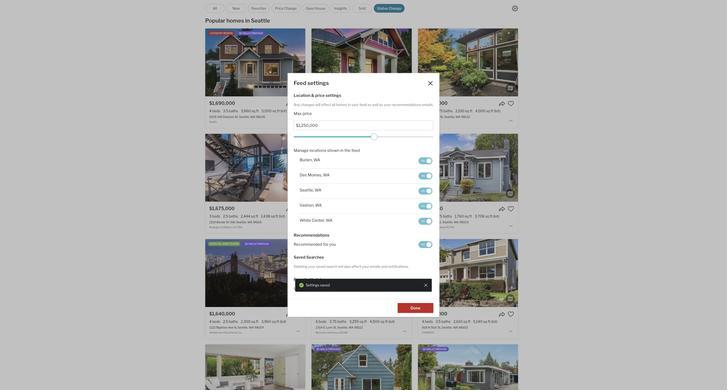 Task type: describe. For each thing, give the bounding box(es) containing it.
3,960 for 3,960 sq ft (lot)
[[261, 320, 271, 324]]

wa inside 918 n 91st st, seattle, wa 98103 compass
[[453, 326, 458, 330]]

918 n 91st st, seattle, wa 98103 compass
[[422, 326, 468, 335]]

0 vertical spatial homes
[[227, 17, 244, 24]]

popular homes in seattle
[[205, 17, 270, 24]]

sw,
[[230, 221, 235, 225]]

any changes will affect all homes in your feed as well as your recommendations emails.
[[294, 103, 433, 107]]

hs for 1.75
[[446, 226, 449, 229]]

4 beds for $1,690,000
[[209, 109, 220, 113]]

0 vertical spatial feed
[[360, 103, 367, 107]]

listed
[[210, 32, 219, 35]]

dr for sw,
[[226, 221, 230, 225]]

emails
[[370, 265, 381, 269]]

wa left 98144
[[357, 221, 362, 225]]

ft for 3,708 sq ft (lot)
[[490, 215, 493, 219]]

1 photo of 2314 e lynn st, seattle, wa 98112 image from the left
[[212, 240, 312, 308]]

walkthrough down 2314 e lynn st, seattle, wa 98112 berkshire hathaway hs nw
[[320, 348, 340, 351]]

seattle, for 2,150 sq ft
[[444, 115, 455, 119]]

3 photo of 514 n 86th st, seattle, wa 98103 image from the left
[[518, 134, 618, 202]]

91st
[[431, 326, 437, 330]]

0 vertical spatial price
[[315, 93, 325, 98]]

beds for $1,295,000
[[425, 320, 433, 324]]

sq for 4,000 sq ft (lot)
[[486, 109, 490, 113]]

seattle, for 2,610 sq ft
[[442, 326, 453, 330]]

location
[[294, 93, 310, 98]]

0 vertical spatial in
[[245, 17, 250, 24]]

feed settings
[[294, 80, 329, 86]]

sq for 2,150 sq ft
[[465, 109, 469, 113]]

0 horizontal spatial price
[[303, 112, 312, 116]]

fri,
[[218, 243, 222, 246]]

98122
[[461, 115, 470, 119]]

sq for 3,708 sq ft (lot)
[[485, 215, 489, 219]]

1 photo of 9017 4th ave s, seattle, wa 98108 image from the left
[[212, 29, 312, 97]]

settings.
[[360, 287, 374, 291]]

& for location
[[311, 93, 315, 98]]

3d down 2314
[[316, 348, 320, 351]]

1,760 sq ft
[[455, 215, 472, 219]]

3d left video on the top
[[353, 137, 356, 140]]

sq for 5,000 sq ft (lot)
[[273, 109, 276, 113]]

settings
[[306, 284, 320, 288]]

2.5 baths up shoreland
[[329, 215, 344, 219]]

5,000 sq ft (lot)
[[262, 109, 287, 113]]

video
[[359, 137, 367, 140]]

seattle, for 2,300 sq ft
[[238, 326, 248, 330]]

hathaway for 1.75
[[434, 226, 445, 229]]

3 photo of 5015 sw dawson st, seattle, wa 98136 image from the left
[[305, 29, 406, 97]]

Sold radio
[[353, 4, 372, 13]]

$1,550,000
[[422, 101, 448, 106]]

dr for s,
[[339, 221, 342, 225]]

ft for 4,000 sq ft (lot)
[[491, 109, 494, 113]]

2 photo of 2537 shoreland dr s, seattle, wa 98144 image from the left
[[312, 134, 412, 202]]

3d left for
[[316, 243, 320, 246]]

1 horizontal spatial estate
[[336, 121, 344, 124]]

4 beds for $1,640,000
[[209, 320, 220, 324]]

6pm
[[233, 243, 239, 246]]

All radio
[[205, 4, 225, 13]]

favorites
[[251, 6, 266, 10]]

1 horizontal spatial will
[[338, 265, 343, 269]]

2537
[[316, 221, 323, 225]]

1 photo of 5015 sw dawson st, seattle, wa 98136 image from the left
[[105, 29, 205, 97]]

3.5
[[223, 109, 228, 113]]

favorite
[[294, 278, 309, 282]]

favorite button image for $1,295,000
[[508, 312, 514, 318]]

also
[[344, 265, 351, 269]]

n for $714,950
[[428, 221, 430, 225]]

1 photo of 11747 bartlett ave ne, seattle, wa 98125 image from the left
[[212, 345, 312, 391]]

2 photo of 5015 sw dawson st, seattle, wa 98136 image from the left
[[205, 29, 305, 97]]

st, for $714,950
[[438, 221, 442, 225]]

s,
[[342, 221, 345, 225]]

(lot) for $1,640,000
[[280, 320, 286, 324]]

done
[[411, 306, 421, 311]]

3 photo of 634 13th ave e #15, seattle, wa 98102 image from the left
[[305, 345, 406, 391]]

3d right 6pm
[[245, 243, 248, 246]]

compass for $1,295,000
[[422, 332, 434, 335]]

1 vertical spatial settings
[[326, 93, 341, 98]]

beds for $714,950
[[425, 215, 433, 219]]

st, inside 2314 e lynn st, seattle, wa 98112 berkshire hathaway hs nw
[[333, 326, 337, 330]]

1 as from the left
[[368, 103, 371, 107]]

beds right '6'
[[319, 320, 327, 324]]

redfin
[[223, 32, 233, 35]]

seattle
[[251, 17, 270, 24]]

by
[[219, 32, 223, 35]]

4pm
[[223, 243, 228, 246]]

Open House radio
[[302, 4, 329, 13]]

co. inside 1221 bigelow ave n, seattle, wa 98109 windermere real estate co.
[[238, 332, 242, 335]]

baths up 2314 e lynn st, seattle, wa 98112 berkshire hathaway hs nw
[[337, 320, 347, 324]]

1,760
[[455, 215, 464, 219]]

wa inside 1221 bigelow ave n, seattle, wa 98109 windermere real estate co.
[[249, 326, 254, 330]]

2 vertical spatial in
[[340, 149, 344, 153]]

2.75
[[436, 109, 443, 113]]

0 vertical spatial settings
[[308, 80, 329, 86]]

berkshire for 2
[[422, 226, 433, 229]]

ft for 3,295 sq ft
[[364, 320, 367, 324]]

3
[[209, 215, 212, 219]]

baths for $1,550,000
[[444, 109, 453, 113]]

your right well
[[384, 103, 391, 107]]

2,610 sq ft
[[453, 320, 471, 324]]

$1,640,000
[[209, 312, 235, 317]]

your down the favorite updates
[[308, 287, 315, 291]]

(lot) for $1,295,000
[[491, 320, 498, 324]]

baths up 2537 shoreland dr s, seattle, wa 98144
[[335, 215, 344, 219]]

saved inside section
[[320, 284, 330, 288]]

3d walkthrough down lynn in the bottom of the page
[[316, 348, 340, 351]]

1 photo of 2537 shoreland dr s, seattle, wa 98144 image from the left
[[212, 134, 312, 202]]

1221 bigelow ave n, seattle, wa 98109 windermere real estate co.
[[209, 326, 264, 335]]

beds for $1,690,000
[[212, 109, 220, 113]]

3 photo of 2119 bonair dr sw, seattle, wa 98116 image from the left
[[305, 134, 406, 202]]

changes
[[301, 103, 315, 107]]

98103 for $1,295,000
[[459, 326, 468, 330]]

3d walkthrough down recommendations
[[316, 243, 340, 246]]

done button
[[398, 304, 433, 314]]

windermere inside 1221 bigelow ave n, seattle, wa 98109 windermere real estate co.
[[209, 332, 224, 335]]

group
[[350, 287, 360, 291]]

3,960 sq ft
[[241, 109, 259, 113]]

3 photo of 5325 s kenyon st, seattle, wa 98118 image from the left
[[518, 345, 618, 391]]

514 n 86th st, seattle, wa 98103 berkshire hathaway hs nw
[[422, 221, 469, 229]]

918
[[422, 326, 427, 330]]

favorite button checkbox for $699,000
[[401, 101, 408, 107]]

2 photo of 5325 s kenyon st, seattle, wa 98118 image from the left
[[418, 345, 518, 391]]

Max price input text field
[[296, 124, 431, 128]]

favorite button image for $1,550,000
[[508, 101, 514, 107]]

1.75 baths
[[436, 215, 452, 219]]

beds for $1,675,000
[[212, 215, 220, 219]]

98136
[[256, 115, 265, 119]]

wa up '5' at the left bottom of the page
[[315, 203, 322, 208]]

to for $2,100,000
[[337, 137, 340, 140]]

(lot) for $1,550,000
[[494, 109, 501, 113]]

2.5 for $1,295,000
[[436, 320, 441, 324]]

shoreland
[[324, 221, 338, 225]]

ft for 4,500 sq ft (lot)
[[385, 320, 388, 324]]

1 photo of 5325 s kenyon st, seattle, wa 98118 image from the left
[[318, 345, 418, 391]]

1 horizontal spatial co.
[[345, 121, 348, 124]]

your left emails
[[362, 265, 369, 269]]

tour
[[367, 137, 374, 140]]

3.75 baths
[[329, 320, 347, 324]]

sq for 2,444 sq ft
[[251, 215, 255, 219]]

windermere real estate co.
[[316, 121, 348, 124]]

New radio
[[227, 4, 246, 13]]

rlty
[[238, 226, 243, 229]]

3d walkthrough down seattle
[[239, 32, 263, 35]]

all
[[213, 6, 217, 10]]

n for $1,295,000
[[428, 326, 430, 330]]

3d down 918
[[423, 348, 426, 351]]

2.5 baths for $1,640,000
[[223, 320, 238, 324]]

3,295 sq ft
[[349, 320, 367, 324]]

open for $1,640,000
[[210, 243, 217, 246]]

seattle, for 3,295 sq ft
[[337, 326, 348, 330]]

favorite button checkbox for $1,675,000
[[295, 206, 302, 213]]

2 photo of 2314 e lynn st, seattle, wa 98112 image from the left
[[312, 240, 412, 308]]

open
[[306, 6, 314, 10]]

favorite button checkbox for $1,295,000
[[508, 312, 514, 318]]

$1,690,000
[[209, 101, 235, 106]]

2.5 baths for $1,675,000
[[223, 215, 238, 219]]

max
[[294, 112, 302, 116]]

5
[[316, 215, 318, 219]]

2,300
[[241, 320, 251, 324]]

wa right moines, at the top of the page
[[323, 173, 330, 178]]

baths for $714,950
[[443, 215, 452, 219]]

open sat, 12pm to 3pm
[[316, 137, 347, 140]]

1 photo of 514 n 86th st, seattle, wa 98103 image from the left
[[318, 134, 418, 202]]

manage for manage your favorites or edit your group settings.
[[294, 287, 307, 291]]

white center, wa
[[300, 219, 333, 223]]

Insights radio
[[331, 4, 351, 13]]

option group containing all
[[205, 4, 405, 13]]

Price Change radio
[[272, 4, 300, 13]]

98103 for $714,950
[[460, 221, 469, 225]]

beds right '5' at the left bottom of the page
[[319, 215, 327, 219]]

wa inside the 5015 sw dawson st, seattle, wa 98136 redfin
[[250, 115, 255, 119]]

sq for 2,300 sq ft
[[251, 320, 255, 324]]

2,610
[[453, 320, 463, 324]]

favorite button checkbox for $714,950
[[508, 206, 514, 213]]

2.75 baths
[[436, 109, 453, 113]]

wa inside '2822 e olive st, seattle, wa 98122 compass'
[[456, 115, 461, 119]]

hs for 3.75
[[340, 332, 343, 335]]

sw
[[217, 115, 222, 119]]

2 photo of 2822 e olive st, seattle, wa 98122 image from the left
[[418, 29, 518, 97]]

3.5 baths
[[223, 109, 238, 113]]

burien,
[[300, 158, 313, 163]]

e for 2.75 baths
[[430, 115, 432, 119]]

3d walkthrough right 6pm
[[245, 243, 269, 246]]

4,500
[[370, 320, 380, 324]]

des
[[300, 173, 307, 178]]

2 photo of 634 13th ave e #15, seattle, wa 98102 image from the left
[[205, 345, 305, 391]]

0 horizontal spatial will
[[315, 103, 321, 107]]

3d right redfin
[[239, 32, 242, 35]]

sq for 3,960 sq ft
[[252, 109, 255, 113]]

6
[[316, 320, 318, 324]]

$1,675,000
[[209, 206, 235, 212]]

2
[[422, 215, 424, 219]]

all
[[332, 103, 335, 107]]

walkthrough down seattle
[[243, 32, 263, 35]]

the
[[345, 149, 351, 153]]

sq for 3,960 sq ft (lot)
[[272, 320, 276, 324]]

int'l
[[233, 226, 238, 229]]

2.5 for $1,640,000
[[223, 320, 228, 324]]

sold
[[359, 6, 366, 10]]

1 photo of 634 13th ave e #15, seattle, wa 98102 image from the left
[[105, 345, 205, 391]]

baths for $1,675,000
[[229, 215, 238, 219]]

open house
[[306, 6, 326, 10]]

seattle, for 1,760 sq ft
[[443, 221, 453, 225]]

Favorites radio
[[248, 4, 270, 13]]

for
[[323, 243, 328, 247]]

2 photo of 1221 bigelow ave n, seattle, wa 98109 image from the left
[[205, 240, 305, 308]]

2,150 sq ft
[[456, 109, 473, 113]]

moines,
[[308, 173, 322, 178]]

walkthrough up "searches"
[[320, 243, 340, 246]]

settings saved section
[[295, 279, 432, 292]]



Task type: vqa. For each thing, say whether or not it's contained in the screenshot.
"Manage"
yes



Task type: locate. For each thing, give the bounding box(es) containing it.
any
[[294, 103, 300, 107]]

homes right all
[[336, 103, 347, 107]]

dr inside 2119 bonair dr sw, seattle, wa 98116 realogics sotheby's int'l rlty
[[226, 221, 230, 225]]

0 horizontal spatial e
[[323, 326, 325, 330]]

2 photo of 514 n 86th st, seattle, wa 98103 image from the left
[[418, 134, 518, 202]]

photo of 514 n 86th st, seattle, wa 98103 image
[[318, 134, 418, 202], [418, 134, 518, 202], [518, 134, 618, 202]]

price down changes at top
[[303, 112, 312, 116]]

n right 918
[[428, 326, 430, 330]]

change for status change
[[389, 6, 402, 10]]

max price
[[294, 112, 312, 116]]

baths up n,
[[229, 320, 238, 324]]

homes down new at the left of the page
[[227, 17, 244, 24]]

2.5 up 91st
[[436, 320, 441, 324]]

1 vertical spatial estate
[[230, 332, 238, 335]]

sq for 5,140 sq ft (lot)
[[483, 320, 487, 324]]

compass inside 918 n 91st st, seattle, wa 98103 compass
[[422, 332, 434, 335]]

ft for 2,150 sq ft
[[470, 109, 473, 113]]

0 vertical spatial e
[[430, 115, 432, 119]]

0 vertical spatial hs
[[446, 226, 449, 229]]

5,000
[[262, 109, 272, 113]]

2 photo of 918 n 91st st, seattle, wa 98103 image from the left
[[418, 240, 518, 308]]

walkthrough down 918 n 91st st, seattle, wa 98103 compass
[[427, 348, 447, 351]]

seattle, inside 918 n 91st st, seattle, wa 98103 compass
[[442, 326, 453, 330]]

0 vertical spatial windermere
[[316, 121, 330, 124]]

2 compass from the top
[[422, 332, 434, 335]]

estate
[[336, 121, 344, 124], [230, 332, 238, 335]]

2 horizontal spatial in
[[348, 103, 351, 107]]

real
[[331, 121, 336, 124], [224, 332, 230, 335]]

beds up 1221
[[212, 320, 220, 324]]

3,960
[[241, 109, 251, 113], [261, 320, 271, 324]]

open left 'fri,'
[[210, 243, 217, 246]]

st, right 91st
[[438, 326, 441, 330]]

hs inside 2314 e lynn st, seattle, wa 98112 berkshire hathaway hs nw
[[340, 332, 343, 335]]

1 vertical spatial affect
[[352, 265, 361, 269]]

1 vertical spatial open
[[210, 243, 217, 246]]

1 vertical spatial &
[[357, 137, 359, 140]]

sq right 1,438
[[271, 215, 275, 219]]

0 horizontal spatial hathaway
[[327, 332, 339, 335]]

0 vertical spatial to
[[337, 137, 340, 140]]

ft for 3,960 sq ft
[[256, 109, 259, 113]]

e left lynn in the bottom of the page
[[323, 326, 325, 330]]

change
[[284, 6, 297, 10], [389, 6, 402, 10]]

seattle, right s,
[[346, 221, 356, 225]]

photo of 5325 s kenyon st, seattle, wa 98118 image
[[318, 345, 418, 391], [418, 345, 518, 391], [518, 345, 618, 391]]

5,140
[[473, 320, 483, 324]]

beds up 918
[[425, 320, 433, 324]]

1.75
[[436, 215, 442, 219]]

2822 e olive st, seattle, wa 98122 compass
[[422, 115, 470, 124]]

0 horizontal spatial open
[[210, 243, 217, 246]]

as right well
[[379, 103, 383, 107]]

homes
[[227, 17, 244, 24], [336, 103, 347, 107]]

3 photo of 2822 e olive st, seattle, wa 98122 image from the left
[[518, 29, 618, 97]]

1 horizontal spatial nw
[[450, 226, 454, 229]]

sq for 1,438 sq ft (lot)
[[271, 215, 275, 219]]

in left the
[[340, 149, 344, 153]]

ft for 2,300 sq ft
[[256, 320, 259, 324]]

2,150
[[456, 109, 465, 113]]

manage down 'favorite'
[[294, 287, 307, 291]]

4 beds
[[209, 109, 220, 113], [209, 320, 220, 324], [422, 320, 433, 324]]

2 photo of 9017 4th ave s, seattle, wa 98108 image from the left
[[312, 29, 412, 97]]

berkshire inside 514 n 86th st, seattle, wa 98103 berkshire hathaway hs nw
[[422, 226, 433, 229]]

compass for $1,550,000
[[422, 121, 434, 124]]

wa
[[250, 115, 255, 119], [456, 115, 461, 119], [314, 158, 320, 163], [323, 173, 330, 178], [315, 188, 321, 193], [315, 203, 322, 208], [326, 219, 333, 223], [247, 221, 252, 225], [357, 221, 362, 225], [454, 221, 459, 225], [249, 326, 254, 330], [349, 326, 354, 330], [453, 326, 458, 330]]

sq right '4,000'
[[486, 109, 490, 113]]

seattle, inside 1221 bigelow ave n, seattle, wa 98109 windermere real estate co.
[[238, 326, 248, 330]]

ft for 2,610 sq ft
[[468, 320, 471, 324]]

2.5 up bonair
[[223, 215, 228, 219]]

redfin
[[209, 121, 217, 124]]

1 vertical spatial saved
[[320, 284, 330, 288]]

status
[[377, 6, 388, 10]]

1 horizontal spatial berkshire
[[422, 226, 433, 229]]

2119 bonair dr sw, seattle, wa 98116 realogics sotheby's int'l rlty
[[209, 221, 262, 229]]

0 horizontal spatial berkshire
[[316, 332, 327, 335]]

0 horizontal spatial co.
[[238, 332, 242, 335]]

ft for 5,140 sq ft (lot)
[[488, 320, 491, 324]]

real down ave
[[224, 332, 230, 335]]

hathaway
[[434, 226, 445, 229], [327, 332, 339, 335]]

$1,450,000
[[316, 312, 341, 317]]

photo of 2537 shoreland dr s, seattle, wa 98144 image
[[212, 134, 312, 202], [312, 134, 412, 202], [412, 134, 512, 202]]

2 change from the left
[[389, 6, 402, 10]]

2.5 baths up sw,
[[223, 215, 238, 219]]

3 photo of 11747 bartlett ave ne, seattle, wa 98125 image from the left
[[412, 345, 512, 391]]

2 photo of 2119 bonair dr sw, seattle, wa 98116 image from the left
[[205, 134, 305, 202]]

st, right 86th
[[438, 221, 442, 225]]

photo of 1221 bigelow ave n, seattle, wa 98109 image
[[105, 240, 205, 308], [205, 240, 305, 308], [305, 240, 406, 308]]

wa inside 514 n 86th st, seattle, wa 98103 berkshire hathaway hs nw
[[454, 221, 459, 225]]

1 n from the top
[[428, 221, 430, 225]]

compass down 918
[[422, 332, 434, 335]]

3,295
[[349, 320, 359, 324]]

1 horizontal spatial favorite button checkbox
[[508, 206, 514, 213]]

n inside 514 n 86th st, seattle, wa 98103 berkshire hathaway hs nw
[[428, 221, 430, 225]]

ft for 1,438 sq ft (lot)
[[276, 215, 278, 219]]

1 vertical spatial compass
[[422, 332, 434, 335]]

0 vertical spatial estate
[[336, 121, 344, 124]]

0 vertical spatial berkshire
[[422, 226, 433, 229]]

2 n from the top
[[428, 326, 430, 330]]

favorite button image
[[295, 101, 302, 107], [401, 101, 408, 107], [508, 101, 514, 107], [508, 312, 514, 318]]

5 beds
[[316, 215, 327, 219]]

manage
[[294, 149, 309, 153], [294, 287, 307, 291]]

co. up 3pm
[[345, 121, 348, 124]]

recommendations
[[392, 103, 422, 107]]

saved down "searches"
[[316, 265, 326, 269]]

1221
[[209, 326, 216, 330]]

open left the sat,
[[316, 137, 323, 140]]

manage for manage locations shown in the feed
[[294, 149, 309, 153]]

favorite button checkbox
[[295, 101, 302, 107], [508, 101, 514, 107], [295, 206, 302, 213], [295, 312, 302, 318], [401, 312, 408, 318], [508, 312, 514, 318]]

0 vertical spatial hathaway
[[434, 226, 445, 229]]

1 vertical spatial favorite button checkbox
[[508, 206, 514, 213]]

ft for 5,000 sq ft (lot)
[[277, 109, 280, 113]]

0 horizontal spatial to
[[229, 243, 232, 246]]

st, for $1,295,000
[[438, 326, 441, 330]]

1 vertical spatial homes
[[336, 103, 347, 107]]

2537 shoreland dr s, seattle, wa 98144
[[316, 221, 372, 225]]

3 photo of 2537 shoreland dr s, seattle, wa 98144 image from the left
[[412, 134, 512, 202]]

0 horizontal spatial windermere
[[209, 332, 224, 335]]

photo of 2822 e olive st, seattle, wa 98122 image
[[318, 29, 418, 97], [418, 29, 518, 97], [518, 29, 618, 97]]

in left seattle
[[245, 17, 250, 24]]

st, inside the 5015 sw dawson st, seattle, wa 98136 redfin
[[235, 115, 238, 119]]

search
[[327, 265, 337, 269]]

2,300 sq ft
[[241, 320, 259, 324]]

wa down the 3,960 sq ft
[[250, 115, 255, 119]]

baths for $1,690,000
[[229, 109, 238, 113]]

3,960 up the 5015 sw dawson st, seattle, wa 98136 redfin
[[241, 109, 251, 113]]

price change
[[275, 6, 297, 10]]

baths for $1,295,000
[[442, 320, 451, 324]]

2 beds
[[422, 215, 433, 219]]

berkshire inside 2314 e lynn st, seattle, wa 98112 berkshire hathaway hs nw
[[316, 332, 327, 335]]

photo of 11747 bartlett ave ne, seattle, wa 98125 image
[[212, 345, 312, 391], [312, 345, 412, 391], [412, 345, 512, 391]]

seattle, for 3,960 sq ft
[[239, 115, 250, 119]]

seattle, inside 514 n 86th st, seattle, wa 98103 berkshire hathaway hs nw
[[443, 221, 453, 225]]

1 vertical spatial in
[[348, 103, 351, 107]]

e for 3.75 baths
[[323, 326, 325, 330]]

2 as from the left
[[379, 103, 383, 107]]

in right all
[[348, 103, 351, 107]]

3pm
[[341, 137, 347, 140]]

0 horizontal spatial as
[[368, 103, 371, 107]]

& for 3d
[[357, 137, 359, 140]]

1 vertical spatial 3,960
[[261, 320, 271, 324]]

sq right "5,140"
[[483, 320, 487, 324]]

beds
[[212, 109, 220, 113], [212, 215, 220, 219], [319, 215, 327, 219], [425, 215, 433, 219], [212, 320, 220, 324], [319, 320, 327, 324], [425, 320, 433, 324]]

seattle, down 3.75 baths
[[337, 326, 348, 330]]

1 horizontal spatial homes
[[336, 103, 347, 107]]

open
[[316, 137, 323, 140], [210, 243, 217, 246]]

change right status
[[389, 6, 402, 10]]

insights
[[334, 6, 347, 10]]

2.5 up bigelow
[[223, 320, 228, 324]]

photo of 5015 sw dawson st, seattle, wa 98136 image
[[105, 29, 205, 97], [205, 29, 305, 97], [305, 29, 406, 97]]

1,438
[[261, 215, 270, 219]]

notifications.
[[388, 265, 409, 269]]

0 vertical spatial n
[[428, 221, 430, 225]]

0 horizontal spatial affect
[[321, 103, 331, 107]]

0 horizontal spatial real
[[224, 332, 230, 335]]

3,960 for 3,960 sq ft
[[241, 109, 251, 113]]

5015 sw dawson st, seattle, wa 98136 redfin
[[209, 115, 265, 124]]

4 beds for $1,295,000
[[422, 320, 433, 324]]

favorite button checkbox for $1,640,000
[[295, 312, 302, 318]]

3,960 sq ft (lot)
[[261, 320, 286, 324]]

2.5 baths up 918 n 91st st, seattle, wa 98103 compass
[[436, 320, 451, 324]]

0 horizontal spatial &
[[311, 93, 315, 98]]

1 vertical spatial nw
[[344, 332, 348, 335]]

to for $1,640,000
[[229, 243, 232, 246]]

price
[[275, 6, 284, 10]]

0 vertical spatial co.
[[345, 121, 348, 124]]

4 for $1,690,000
[[209, 109, 212, 113]]

favorite button checkbox for $1,690,000
[[295, 101, 302, 107]]

0 vertical spatial nw
[[450, 226, 454, 229]]

wa inside 2314 e lynn st, seattle, wa 98112 berkshire hathaway hs nw
[[349, 326, 354, 330]]

seattle, up rlty
[[236, 221, 247, 225]]

sq right the 2,300 sq ft
[[272, 320, 276, 324]]

1 horizontal spatial in
[[340, 149, 344, 153]]

1 vertical spatial feed
[[352, 149, 360, 153]]

recommended
[[294, 243, 322, 247]]

st, inside 514 n 86th st, seattle, wa 98103 berkshire hathaway hs nw
[[438, 221, 442, 225]]

st, right the dawson
[[235, 115, 238, 119]]

seattle, inside 2314 e lynn st, seattle, wa 98112 berkshire hathaway hs nw
[[337, 326, 348, 330]]

seattle, wa
[[300, 188, 321, 193]]

wa down the 2,300 sq ft
[[249, 326, 254, 330]]

98103 inside 918 n 91st st, seattle, wa 98103 compass
[[459, 326, 468, 330]]

1 horizontal spatial affect
[[352, 265, 361, 269]]

sq for 4,500 sq ft (lot)
[[381, 320, 384, 324]]

status change
[[377, 6, 402, 10]]

wa down the "locations"
[[314, 158, 320, 163]]

1 horizontal spatial real
[[331, 121, 336, 124]]

favorite button image for $714,950
[[508, 206, 514, 213]]

98103 inside 514 n 86th st, seattle, wa 98103 berkshire hathaway hs nw
[[460, 221, 469, 225]]

12pm
[[330, 137, 336, 140]]

feed right the
[[352, 149, 360, 153]]

baths up sw,
[[229, 215, 238, 219]]

recommended for you
[[294, 243, 336, 247]]

98116
[[253, 221, 262, 225]]

photo of 2119 bonair dr sw, seattle, wa 98116 image
[[105, 134, 205, 202], [205, 134, 305, 202], [305, 134, 406, 202]]

& up changes at top
[[311, 93, 315, 98]]

1 vertical spatial berkshire
[[316, 332, 327, 335]]

1 compass from the top
[[422, 121, 434, 124]]

sq up 98122
[[465, 109, 469, 113]]

favorite button checkbox for $1,550,000
[[508, 101, 514, 107]]

affect
[[321, 103, 331, 107], [352, 265, 361, 269]]

seattle, inside 2119 bonair dr sw, seattle, wa 98116 realogics sotheby's int'l rlty
[[236, 221, 247, 225]]

0 vertical spatial real
[[331, 121, 336, 124]]

change right the price in the left top of the page
[[284, 6, 297, 10]]

6 beds
[[316, 320, 327, 324]]

1 vertical spatial manage
[[294, 287, 307, 291]]

98103 down 2,610 sq ft
[[459, 326, 468, 330]]

1 vertical spatial windermere
[[209, 332, 224, 335]]

beds for $1,640,000
[[212, 320, 220, 324]]

settings saved
[[306, 284, 330, 288]]

favorite button image for $699,000
[[401, 101, 408, 107]]

manage locations shown in the feed
[[294, 149, 360, 153]]

(lot) for $1,690,000
[[281, 109, 287, 113]]

1 vertical spatial n
[[428, 326, 430, 330]]

photo of 9017 4th ave s, seattle, wa 98108 image
[[212, 29, 312, 97], [312, 29, 412, 97], [412, 29, 512, 97]]

nw down 3.75 baths
[[344, 332, 348, 335]]

1 photo of 918 n 91st st, seattle, wa 98103 image from the left
[[318, 240, 418, 308]]

1 photo of 1221 bigelow ave n, seattle, wa 98109 image from the left
[[105, 240, 205, 308]]

0 horizontal spatial hs
[[340, 332, 343, 335]]

st, inside 918 n 91st st, seattle, wa 98103 compass
[[438, 326, 441, 330]]

seattle, down 2.75 baths
[[444, 115, 455, 119]]

new
[[233, 6, 240, 10]]

will
[[315, 103, 321, 107], [338, 265, 343, 269]]

compass down the 2822
[[422, 121, 434, 124]]

1 vertical spatial price
[[303, 112, 312, 116]]

seattle, inside the 5015 sw dawson st, seattle, wa 98136 redfin
[[239, 115, 250, 119]]

1 horizontal spatial 3,960
[[261, 320, 271, 324]]

e left olive
[[430, 115, 432, 119]]

hathaway for 3.75
[[327, 332, 339, 335]]

4 beds up 1221
[[209, 320, 220, 324]]

1 horizontal spatial change
[[389, 6, 402, 10]]

4 for $1,640,000
[[209, 320, 212, 324]]

wa down 2,610
[[453, 326, 458, 330]]

Status Change radio
[[374, 4, 405, 13]]

ave
[[228, 326, 233, 330]]

0 vertical spatial affect
[[321, 103, 331, 107]]

favorite button image for $1,640,000
[[295, 312, 302, 318]]

your down saved searches
[[308, 265, 315, 269]]

3.75
[[329, 320, 337, 324]]

ft for 2,444 sq ft
[[256, 215, 258, 219]]

0 vertical spatial saved
[[316, 265, 326, 269]]

1 vertical spatial co.
[[238, 332, 242, 335]]

photo of 918 n 91st st, seattle, wa 98103 image
[[318, 240, 418, 308], [418, 240, 518, 308], [518, 240, 618, 308]]

change for price change
[[284, 6, 297, 10]]

seattle, up vashon,
[[300, 188, 314, 193]]

nw inside 2314 e lynn st, seattle, wa 98112 berkshire hathaway hs nw
[[344, 332, 348, 335]]

bigelow
[[216, 326, 227, 330]]

your right edit
[[342, 287, 349, 291]]

st, for $1,690,000
[[235, 115, 238, 119]]

$714,950
[[422, 206, 443, 212]]

will left "also"
[[338, 265, 343, 269]]

sq right "5,000"
[[273, 109, 276, 113]]

wa right 2537
[[326, 219, 333, 223]]

2 dr from the left
[[339, 221, 342, 225]]

1 horizontal spatial dr
[[339, 221, 342, 225]]

4 up 918
[[422, 320, 424, 324]]

3 photo of 918 n 91st st, seattle, wa 98103 image from the left
[[518, 240, 618, 308]]

1 photo of 2822 e olive st, seattle, wa 98122 image from the left
[[318, 29, 418, 97]]

house
[[315, 6, 326, 10]]

3 photo of 2314 e lynn st, seattle, wa 98112 image from the left
[[412, 240, 512, 308]]

1 manage from the top
[[294, 149, 309, 153]]

1 vertical spatial hs
[[340, 332, 343, 335]]

windermere up the sat,
[[316, 121, 330, 124]]

1 horizontal spatial hathaway
[[434, 226, 445, 229]]

Max price slider range field
[[294, 134, 433, 140]]

sq right 1,760
[[465, 215, 469, 219]]

seattle, inside '2822 e olive st, seattle, wa 98122 compass'
[[444, 115, 455, 119]]

berkshire for 6
[[316, 332, 327, 335]]

nw for 3.75 baths
[[344, 332, 348, 335]]

photo of 634 13th ave e #15, seattle, wa 98102 image
[[105, 345, 205, 391], [205, 345, 305, 391], [305, 345, 406, 391]]

wa down moines, at the top of the page
[[315, 188, 321, 193]]

change inside price change "radio"
[[284, 6, 297, 10]]

3d walkthrough down 91st
[[423, 348, 447, 351]]

berkshire down 514
[[422, 226, 433, 229]]

favorite button image
[[295, 206, 302, 213], [508, 206, 514, 213], [295, 312, 302, 318], [401, 312, 408, 318]]

514
[[422, 221, 427, 225]]

1 vertical spatial 98103
[[459, 326, 468, 330]]

1 photo of 2119 bonair dr sw, seattle, wa 98116 image from the left
[[105, 134, 205, 202]]

hs
[[446, 226, 449, 229], [340, 332, 343, 335]]

hathaway inside 514 n 86th st, seattle, wa 98103 berkshire hathaway hs nw
[[434, 226, 445, 229]]

change inside status change "radio"
[[389, 6, 402, 10]]

real up 12pm
[[331, 121, 336, 124]]

98112
[[354, 326, 363, 330]]

0 vertical spatial &
[[311, 93, 315, 98]]

you
[[329, 243, 336, 247]]

sq right "4,500"
[[381, 320, 384, 324]]

hathaway inside 2314 e lynn st, seattle, wa 98112 berkshire hathaway hs nw
[[327, 332, 339, 335]]

0 vertical spatial 3,960
[[241, 109, 251, 113]]

burien, wa
[[300, 158, 320, 163]]

affect right "also"
[[352, 265, 361, 269]]

walkthrough down the 98116
[[249, 243, 269, 246]]

berkshire down 2314
[[316, 332, 327, 335]]

0 horizontal spatial favorite button checkbox
[[401, 101, 408, 107]]

n inside 918 n 91st st, seattle, wa 98103 compass
[[428, 326, 430, 330]]

1 horizontal spatial &
[[357, 137, 359, 140]]

0 vertical spatial compass
[[422, 121, 434, 124]]

1 horizontal spatial price
[[315, 93, 325, 98]]

dr left s,
[[339, 221, 342, 225]]

wa inside 2119 bonair dr sw, seattle, wa 98116 realogics sotheby's int'l rlty
[[247, 221, 252, 225]]

st, inside '2822 e olive st, seattle, wa 98122 compass'
[[440, 115, 444, 119]]

your
[[352, 103, 359, 107], [384, 103, 391, 107], [308, 265, 315, 269], [362, 265, 369, 269], [308, 287, 315, 291], [342, 287, 349, 291]]

0 horizontal spatial homes
[[227, 17, 244, 24]]

berkshire
[[422, 226, 433, 229], [316, 332, 327, 335]]

e inside '2822 e olive st, seattle, wa 98122 compass'
[[430, 115, 432, 119]]

0 horizontal spatial change
[[284, 6, 297, 10]]

sq for 1,760 sq ft
[[465, 215, 469, 219]]

olive
[[433, 115, 440, 119]]

dr
[[226, 221, 230, 225], [339, 221, 342, 225]]

co.
[[345, 121, 348, 124], [238, 332, 242, 335]]

1 horizontal spatial open
[[316, 137, 323, 140]]

estate inside 1221 bigelow ave n, seattle, wa 98109 windermere real estate co.
[[230, 332, 238, 335]]

center,
[[312, 219, 325, 223]]

seattle, right 91st
[[442, 326, 453, 330]]

1 vertical spatial real
[[224, 332, 230, 335]]

2.5 for $1,675,000
[[223, 215, 228, 219]]

st, for $1,550,000
[[440, 115, 444, 119]]

wa down 2,444 sq ft
[[247, 221, 252, 225]]

2 manage from the top
[[294, 287, 307, 291]]

3 photo of 1221 bigelow ave n, seattle, wa 98109 image from the left
[[305, 240, 406, 308]]

compass inside '2822 e olive st, seattle, wa 98122 compass'
[[422, 121, 434, 124]]

open for $2,100,000
[[316, 137, 323, 140]]

1 horizontal spatial to
[[337, 137, 340, 140]]

favorite button image for $1,690,000
[[295, 101, 302, 107]]

favorite button checkbox
[[401, 101, 408, 107], [508, 206, 514, 213]]

$2,100,000
[[316, 206, 341, 212]]

1 horizontal spatial windermere
[[316, 121, 330, 124]]

baths for $1,640,000
[[229, 320, 238, 324]]

(lot) for $714,950
[[493, 215, 500, 219]]

option group
[[205, 4, 405, 13]]

0 vertical spatial manage
[[294, 149, 309, 153]]

1 horizontal spatial as
[[379, 103, 383, 107]]

4 for $1,295,000
[[422, 320, 424, 324]]

your left well
[[352, 103, 359, 107]]

sq up the 98112
[[360, 320, 364, 324]]

seattle, down the 3,960 sq ft
[[239, 115, 250, 119]]

sq left "5,000"
[[252, 109, 255, 113]]

st, right lynn in the bottom of the page
[[333, 326, 337, 330]]

0 vertical spatial will
[[315, 103, 321, 107]]

hs inside 514 n 86th st, seattle, wa 98103 berkshire hathaway hs nw
[[446, 226, 449, 229]]

2.5 up shoreland
[[329, 215, 335, 219]]

nw for 1.75 baths
[[450, 226, 454, 229]]

ft for 1,760 sq ft
[[469, 215, 472, 219]]

bonair
[[217, 221, 226, 225]]

0 vertical spatial favorite button checkbox
[[401, 101, 408, 107]]

deleting
[[294, 265, 307, 269]]

0 vertical spatial 98103
[[460, 221, 469, 225]]

price up $699,000
[[315, 93, 325, 98]]

compass
[[422, 121, 434, 124], [422, 332, 434, 335]]

1 horizontal spatial e
[[430, 115, 432, 119]]

photo of 2314 e lynn st, seattle, wa 98112 image
[[212, 240, 312, 308], [312, 240, 412, 308], [412, 240, 512, 308]]

sq
[[252, 109, 255, 113], [273, 109, 276, 113], [465, 109, 469, 113], [486, 109, 490, 113], [251, 215, 255, 219], [271, 215, 275, 219], [465, 215, 469, 219], [485, 215, 489, 219], [251, 320, 255, 324], [272, 320, 276, 324], [360, 320, 364, 324], [381, 320, 384, 324], [463, 320, 467, 324], [483, 320, 487, 324]]

favorite button image for $1,675,000
[[295, 206, 302, 213]]

and
[[381, 265, 387, 269]]

0 horizontal spatial dr
[[226, 221, 230, 225]]

beds right 2
[[425, 215, 433, 219]]

feed
[[294, 80, 306, 86]]

nw inside 514 n 86th st, seattle, wa 98103 berkshire hathaway hs nw
[[450, 226, 454, 229]]

0 horizontal spatial in
[[245, 17, 250, 24]]

3 photo of 9017 4th ave s, seattle, wa 98108 image from the left
[[412, 29, 512, 97]]

&
[[311, 93, 315, 98], [357, 137, 359, 140]]

98109
[[255, 326, 264, 330]]

favorites
[[316, 287, 330, 291]]

2 photo of 11747 bartlett ave ne, seattle, wa 98125 image from the left
[[312, 345, 412, 391]]

sq for 3,295 sq ft
[[360, 320, 364, 324]]

sq right 2,610
[[463, 320, 467, 324]]

(lot) for $1,675,000
[[279, 215, 285, 219]]

4 beds up 918
[[422, 320, 433, 324]]

0 vertical spatial open
[[316, 137, 323, 140]]

1 vertical spatial will
[[338, 265, 343, 269]]

1 change from the left
[[284, 6, 297, 10]]

0 horizontal spatial nw
[[344, 332, 348, 335]]

1 horizontal spatial hs
[[446, 226, 449, 229]]

st, right olive
[[440, 115, 444, 119]]

1 vertical spatial to
[[229, 243, 232, 246]]

real inside 1221 bigelow ave n, seattle, wa 98109 windermere real estate co.
[[224, 332, 230, 335]]

1 vertical spatial e
[[323, 326, 325, 330]]

4,000 sq ft (lot)
[[475, 109, 501, 113]]

1 dr from the left
[[226, 221, 230, 225]]

wa down 3,295
[[349, 326, 354, 330]]

sq right 3,708
[[485, 215, 489, 219]]

settings
[[308, 80, 329, 86], [326, 93, 341, 98]]

ft for 3,960 sq ft (lot)
[[277, 320, 279, 324]]

co. down 2,300
[[238, 332, 242, 335]]

des moines, wa
[[300, 173, 330, 178]]

sotheby's
[[221, 226, 233, 229]]

0 horizontal spatial 3,960
[[241, 109, 251, 113]]

edit
[[335, 287, 341, 291]]

2.5 baths for $1,295,000
[[436, 320, 451, 324]]

0 horizontal spatial estate
[[230, 332, 238, 335]]

1 vertical spatial hathaway
[[327, 332, 339, 335]]

estate up 3pm
[[336, 121, 344, 124]]

e inside 2314 e lynn st, seattle, wa 98112 berkshire hathaway hs nw
[[323, 326, 325, 330]]

n,
[[234, 326, 237, 330]]

baths up '2822 e olive st, seattle, wa 98122 compass'
[[444, 109, 453, 113]]



